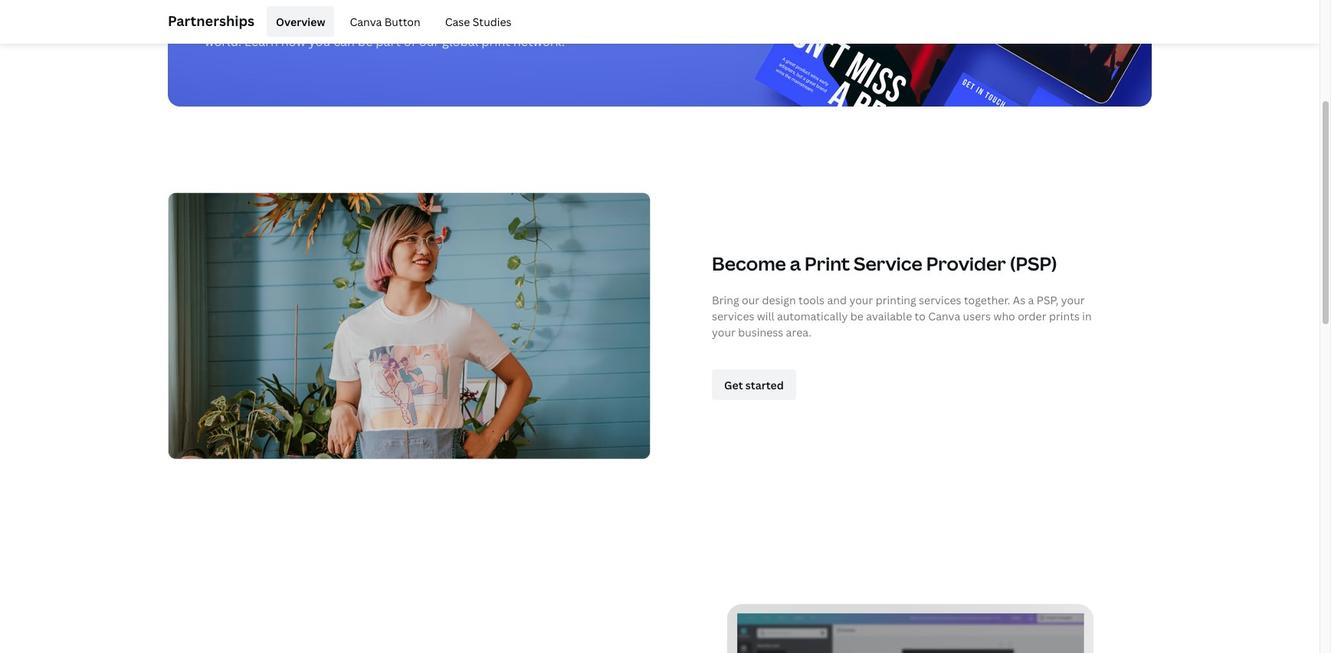 Task type: locate. For each thing, give the bounding box(es) containing it.
0 vertical spatial users
[[642, 13, 674, 30]]

to
[[562, 13, 575, 30], [915, 309, 926, 324]]

0 vertical spatial print
[[244, 13, 273, 30]]

our inside canva print delivers high-quality, sustainable print products to millions of users  around the world. learn how you can be part of our global print network.
[[419, 33, 440, 50]]

canva inside canva print delivers high-quality, sustainable print products to millions of users  around the world. learn how you can be part of our global print network.
[[205, 13, 241, 30]]

0 vertical spatial services
[[919, 293, 962, 308]]

prints
[[1050, 309, 1080, 324]]

1 horizontal spatial canva
[[350, 14, 382, 29]]

together.
[[965, 293, 1011, 308]]

learn
[[245, 33, 278, 50]]

1 horizontal spatial print
[[805, 251, 850, 276]]

menu bar containing overview
[[261, 6, 521, 37]]

to left millions
[[562, 13, 575, 30]]

canva
[[205, 13, 241, 30], [350, 14, 382, 29], [929, 309, 961, 324]]

services down bring
[[712, 309, 755, 324]]

our down sustainable
[[419, 33, 440, 50]]

canva up can
[[350, 14, 382, 29]]

bring
[[712, 293, 740, 308]]

of right millions
[[627, 13, 639, 30]]

0 horizontal spatial be
[[358, 33, 373, 50]]

0 horizontal spatial our
[[419, 33, 440, 50]]

of
[[627, 13, 639, 30], [404, 33, 416, 50]]

order
[[1018, 309, 1047, 324]]

available
[[867, 309, 913, 324]]

canva up "world."
[[205, 13, 241, 30]]

overview link
[[267, 6, 335, 37]]

sustainable
[[402, 13, 470, 30]]

a
[[790, 251, 801, 276], [1029, 293, 1035, 308]]

1 vertical spatial of
[[404, 33, 416, 50]]

1 vertical spatial our
[[742, 293, 760, 308]]

services right printing
[[919, 293, 962, 308]]

high-
[[326, 13, 356, 30]]

1 horizontal spatial to
[[915, 309, 926, 324]]

0 vertical spatial to
[[562, 13, 575, 30]]

0 horizontal spatial to
[[562, 13, 575, 30]]

case studies
[[445, 14, 512, 29]]

canva button link
[[341, 6, 430, 37]]

be
[[358, 33, 373, 50], [851, 309, 864, 324]]

1 horizontal spatial your
[[850, 293, 874, 308]]

canva inside canva button link
[[350, 14, 382, 29]]

the
[[722, 13, 742, 30]]

area.
[[786, 325, 812, 340]]

canva right available
[[929, 309, 961, 324]]

part
[[376, 33, 401, 50]]

your right and
[[850, 293, 874, 308]]

to inside bring our design tools and your printing services together. as a psp, your services will automatically be available to canva users who order prints in your business area.
[[915, 309, 926, 324]]

1 vertical spatial to
[[915, 309, 926, 324]]

1 horizontal spatial a
[[1029, 293, 1035, 308]]

a right as
[[1029, 293, 1035, 308]]

button
[[385, 14, 421, 29]]

print up and
[[805, 251, 850, 276]]

your up prints
[[1062, 293, 1085, 308]]

be inside bring our design tools and your printing services together. as a psp, your services will automatically be available to canva users who order prints in your business area.
[[851, 309, 864, 324]]

your down bring
[[712, 325, 736, 340]]

1 horizontal spatial be
[[851, 309, 864, 324]]

0 vertical spatial a
[[790, 251, 801, 276]]

our
[[419, 33, 440, 50], [742, 293, 760, 308]]

2 horizontal spatial canva
[[929, 309, 961, 324]]

services
[[919, 293, 962, 308], [712, 309, 755, 324]]

print up 'learn'
[[244, 13, 273, 30]]

1 vertical spatial users
[[964, 309, 991, 324]]

0 horizontal spatial canva
[[205, 13, 241, 30]]

users down 'together.'
[[964, 309, 991, 324]]

business
[[739, 325, 784, 340]]

print
[[473, 13, 502, 30], [482, 33, 511, 50]]

1 vertical spatial a
[[1029, 293, 1035, 308]]

0 horizontal spatial services
[[712, 309, 755, 324]]

menu bar
[[261, 6, 521, 37]]

a up tools
[[790, 251, 801, 276]]

print inside canva print delivers high-quality, sustainable print products to millions of users  around the world. learn how you can be part of our global print network.
[[244, 13, 273, 30]]

bring our design tools and your printing services together. as a psp, your services will automatically be available to canva users who order prints in your business area.
[[712, 293, 1092, 340]]

0 horizontal spatial print
[[244, 13, 273, 30]]

0 horizontal spatial users
[[642, 13, 674, 30]]

(psp)
[[1010, 251, 1058, 276]]

get
[[725, 378, 743, 392]]

0 vertical spatial be
[[358, 33, 373, 50]]

2 horizontal spatial your
[[1062, 293, 1085, 308]]

1 horizontal spatial our
[[742, 293, 760, 308]]

be right can
[[358, 33, 373, 50]]

users left around
[[642, 13, 674, 30]]

0 horizontal spatial your
[[712, 325, 736, 340]]

users
[[642, 13, 674, 30], [964, 309, 991, 324]]

your
[[850, 293, 874, 308], [1062, 293, 1085, 308], [712, 325, 736, 340]]

our up will
[[742, 293, 760, 308]]

1 horizontal spatial of
[[627, 13, 639, 30]]

get started
[[725, 378, 784, 392]]

print down studies
[[482, 33, 511, 50]]

users inside canva print delivers high-quality, sustainable print products to millions of users  around the world. learn how you can be part of our global print network.
[[642, 13, 674, 30]]

how
[[281, 33, 306, 50]]

psp,
[[1037, 293, 1059, 308]]

print
[[244, 13, 273, 30], [805, 251, 850, 276]]

to down printing
[[915, 309, 926, 324]]

1 vertical spatial be
[[851, 309, 864, 324]]

become
[[712, 251, 787, 276]]

1 vertical spatial print
[[482, 33, 511, 50]]

printing
[[876, 293, 917, 308]]

print right case at left top
[[473, 13, 502, 30]]

be left available
[[851, 309, 864, 324]]

print partner image
[[168, 145, 651, 507]]

1 vertical spatial print
[[805, 251, 850, 276]]

our inside bring our design tools and your printing services together. as a psp, your services will automatically be available to canva users who order prints in your business area.
[[742, 293, 760, 308]]

0 vertical spatial our
[[419, 33, 440, 50]]

1 horizontal spatial users
[[964, 309, 991, 324]]

of down button
[[404, 33, 416, 50]]



Task type: vqa. For each thing, say whether or not it's contained in the screenshot.
Jacob
no



Task type: describe. For each thing, give the bounding box(es) containing it.
can
[[334, 33, 355, 50]]

1 vertical spatial services
[[712, 309, 755, 324]]

users inside bring our design tools and your printing services together. as a psp, your services will automatically be available to canva users who order prints in your business area.
[[964, 309, 991, 324]]

started
[[746, 378, 784, 392]]

0 horizontal spatial of
[[404, 33, 416, 50]]

to inside canva print delivers high-quality, sustainable print products to millions of users  around the world. learn how you can be part of our global print network.
[[562, 13, 575, 30]]

millions
[[578, 13, 624, 30]]

quality,
[[356, 13, 399, 30]]

you
[[309, 33, 331, 50]]

provider
[[927, 251, 1007, 276]]

as
[[1014, 293, 1026, 308]]

in
[[1083, 309, 1092, 324]]

who
[[994, 309, 1016, 324]]

0 horizontal spatial a
[[790, 251, 801, 276]]

service
[[854, 251, 923, 276]]

canva for canva print delivers high-quality, sustainable print products to millions of users  around the world. learn how you can be part of our global print network.
[[205, 13, 241, 30]]

overview
[[276, 14, 325, 29]]

delivers
[[276, 13, 323, 30]]

partnerships
[[168, 11, 255, 30]]

products
[[505, 13, 559, 30]]

a inside bring our design tools and your printing services together. as a psp, your services will automatically be available to canva users who order prints in your business area.
[[1029, 293, 1035, 308]]

global
[[442, 33, 479, 50]]

design
[[763, 293, 796, 308]]

studies
[[473, 14, 512, 29]]

network.
[[514, 33, 565, 50]]

canva for canva button
[[350, 14, 382, 29]]

get started link
[[712, 370, 797, 401]]

canva button
[[350, 14, 421, 29]]

0 vertical spatial print
[[473, 13, 502, 30]]

0 vertical spatial of
[[627, 13, 639, 30]]

world.
[[205, 33, 242, 50]]

be inside canva print delivers high-quality, sustainable print products to millions of users  around the world. learn how you can be part of our global print network.
[[358, 33, 373, 50]]

and
[[828, 293, 847, 308]]

case
[[445, 14, 470, 29]]

canva print delivers high-quality, sustainable print products to millions of users  around the world. learn how you can be part of our global print network.
[[205, 13, 742, 50]]

1 horizontal spatial services
[[919, 293, 962, 308]]

tools
[[799, 293, 825, 308]]

become a print service provider (psp)
[[712, 251, 1058, 276]]

automatically
[[777, 309, 848, 324]]

will
[[757, 309, 775, 324]]

around
[[677, 13, 719, 30]]

case studies link
[[436, 6, 521, 37]]

canva inside bring our design tools and your printing services together. as a psp, your services will automatically be available to canva users who order prints in your business area.
[[929, 309, 961, 324]]



